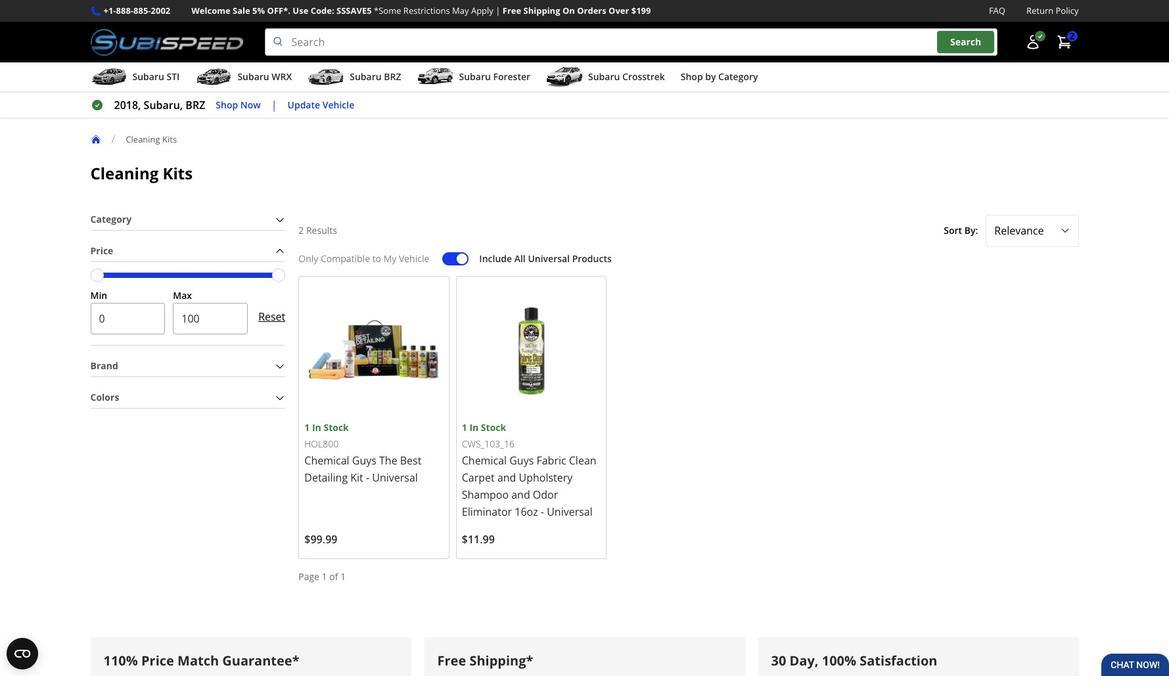 Task type: locate. For each thing, give the bounding box(es) containing it.
1 horizontal spatial brz
[[384, 70, 401, 83]]

2018, subaru, brz
[[114, 98, 205, 113]]

subaru
[[133, 70, 164, 83], [238, 70, 269, 83], [350, 70, 382, 83], [459, 70, 491, 83], [589, 70, 620, 83]]

2 left results
[[299, 224, 304, 237]]

0 horizontal spatial in
[[312, 422, 321, 434]]

chemical
[[305, 454, 350, 468], [462, 454, 507, 468]]

sale
[[233, 5, 250, 16]]

chemical for carpet
[[462, 454, 507, 468]]

2 for 2
[[1070, 30, 1076, 42]]

2018,
[[114, 98, 141, 113]]

0 horizontal spatial |
[[271, 98, 277, 113]]

/
[[111, 132, 115, 147]]

cleaning down /
[[90, 163, 159, 184]]

1 up hol800
[[305, 422, 310, 434]]

chemical inside "1 in stock cws_103_16 chemical guys fabric clean carpet and upholstery shampoo and odor eliminator 16oz - universal"
[[462, 454, 507, 468]]

1 horizontal spatial |
[[496, 5, 501, 16]]

guarantee*
[[222, 652, 300, 670]]

vehicle
[[323, 98, 355, 111], [399, 252, 430, 265]]

in inside 1 in stock hol800 chemical guys the best detailing kit - universal
[[312, 422, 321, 434]]

| right apply
[[496, 5, 501, 16]]

1 vertical spatial brz
[[186, 98, 205, 113]]

1 left the of
[[322, 571, 327, 583]]

2 subaru from the left
[[238, 70, 269, 83]]

0 horizontal spatial -
[[366, 471, 370, 485]]

vehicle down a subaru brz thumbnail image
[[323, 98, 355, 111]]

minimum slider
[[90, 269, 104, 282]]

1 vertical spatial universal
[[372, 471, 418, 485]]

0 vertical spatial |
[[496, 5, 501, 16]]

free shipping*
[[438, 652, 534, 670]]

return policy link
[[1027, 4, 1079, 18]]

in
[[312, 422, 321, 434], [470, 422, 479, 434]]

0 vertical spatial -
[[366, 471, 370, 485]]

subaru crosstrek
[[589, 70, 665, 83]]

price up minimum slider
[[90, 245, 113, 257]]

subaru brz
[[350, 70, 401, 83]]

kits down 'subaru,'
[[162, 133, 177, 145]]

2 guys from the left
[[510, 454, 534, 468]]

guys
[[352, 454, 377, 468], [510, 454, 534, 468]]

shop now link
[[216, 98, 261, 113]]

brz inside subaru brz dropdown button
[[384, 70, 401, 83]]

1 stock from the left
[[324, 422, 349, 434]]

include all universal products
[[480, 252, 612, 265]]

0 vertical spatial cleaning
[[126, 133, 160, 145]]

stock
[[324, 422, 349, 434], [481, 422, 507, 434]]

by:
[[965, 224, 979, 237]]

vehicle right the my
[[399, 252, 430, 265]]

cleaning right /
[[126, 133, 160, 145]]

price inside dropdown button
[[90, 245, 113, 257]]

subaru for subaru sti
[[133, 70, 164, 83]]

chemical up detailing
[[305, 454, 350, 468]]

cleaning kits down cleaning kits link
[[90, 163, 193, 184]]

0 vertical spatial 2
[[1070, 30, 1076, 42]]

category button
[[90, 210, 286, 230]]

price
[[90, 245, 113, 257], [141, 652, 174, 670]]

1 in from the left
[[312, 422, 321, 434]]

update vehicle
[[288, 98, 355, 111]]

$11.99
[[462, 533, 495, 547]]

30
[[772, 652, 787, 670]]

0 vertical spatial universal
[[528, 252, 570, 265]]

universal down the
[[372, 471, 418, 485]]

apply
[[471, 5, 494, 16]]

0 vertical spatial shop
[[681, 70, 703, 83]]

0 vertical spatial brz
[[384, 70, 401, 83]]

shop left by
[[681, 70, 703, 83]]

- inside "1 in stock cws_103_16 chemical guys fabric clean carpet and upholstery shampoo and odor eliminator 16oz - universal"
[[541, 505, 545, 519]]

0 horizontal spatial price
[[90, 245, 113, 257]]

all
[[515, 252, 526, 265]]

subaru left forester
[[459, 70, 491, 83]]

subaru right a subaru brz thumbnail image
[[350, 70, 382, 83]]

welcome
[[192, 5, 231, 16]]

my
[[384, 252, 397, 265]]

Select... button
[[987, 215, 1079, 247]]

0 horizontal spatial stock
[[324, 422, 349, 434]]

2 stock from the left
[[481, 422, 507, 434]]

free left shipping*
[[438, 652, 466, 670]]

results
[[306, 224, 337, 237]]

0 horizontal spatial guys
[[352, 454, 377, 468]]

use
[[293, 5, 309, 16]]

search button
[[938, 31, 995, 53]]

guys up kit
[[352, 454, 377, 468]]

in up hol800
[[312, 422, 321, 434]]

cleaning kits
[[126, 133, 177, 145], [90, 163, 193, 184]]

1 subaru from the left
[[133, 70, 164, 83]]

1 horizontal spatial shop
[[681, 70, 703, 83]]

a subaru forester thumbnail image image
[[417, 67, 454, 87]]

|
[[496, 5, 501, 16], [271, 98, 277, 113]]

1 chemical from the left
[[305, 454, 350, 468]]

1 vertical spatial 2
[[299, 224, 304, 237]]

stock up cws_103_16 at bottom left
[[481, 422, 507, 434]]

guys up "upholstery"
[[510, 454, 534, 468]]

shipping*
[[470, 652, 534, 670]]

1 horizontal spatial -
[[541, 505, 545, 519]]

sti
[[167, 70, 180, 83]]

1 vertical spatial kits
[[163, 163, 193, 184]]

shop inside dropdown button
[[681, 70, 703, 83]]

0 vertical spatial vehicle
[[323, 98, 355, 111]]

brz left a subaru forester thumbnail image
[[384, 70, 401, 83]]

kits
[[162, 133, 177, 145], [163, 163, 193, 184]]

chemical guys the best detailing kit - universal image
[[305, 282, 444, 421]]

colors
[[90, 391, 119, 404]]

1 horizontal spatial stock
[[481, 422, 507, 434]]

subaru for subaru crosstrek
[[589, 70, 620, 83]]

1 vertical spatial free
[[438, 652, 466, 670]]

0 vertical spatial kits
[[162, 133, 177, 145]]

888-
[[116, 5, 134, 16]]

1 vertical spatial shop
[[216, 98, 238, 111]]

subaru left crosstrek
[[589, 70, 620, 83]]

cws_103_16
[[462, 438, 515, 451]]

1 horizontal spatial chemical
[[462, 454, 507, 468]]

5 subaru from the left
[[589, 70, 620, 83]]

1 vertical spatial cleaning kits
[[90, 163, 193, 184]]

brand
[[90, 360, 118, 372]]

min
[[90, 289, 107, 302]]

cleaning kits down 2018, subaru, brz
[[126, 133, 177, 145]]

stock inside 1 in stock hol800 chemical guys the best detailing kit - universal
[[324, 422, 349, 434]]

0 horizontal spatial shop
[[216, 98, 238, 111]]

search input field
[[265, 28, 998, 56]]

shop by category button
[[681, 65, 759, 91]]

subaru left sti
[[133, 70, 164, 83]]

1 vertical spatial -
[[541, 505, 545, 519]]

chemical inside 1 in stock hol800 chemical guys the best detailing kit - universal
[[305, 454, 350, 468]]

and up 16oz
[[512, 488, 531, 502]]

+1-888-885-2002 link
[[104, 4, 170, 18]]

subaru for subaru wrx
[[238, 70, 269, 83]]

0 vertical spatial cleaning kits
[[126, 133, 177, 145]]

and up shampoo
[[498, 471, 516, 485]]

2 down policy
[[1070, 30, 1076, 42]]

1 horizontal spatial 2
[[1070, 30, 1076, 42]]

110%
[[104, 652, 138, 670]]

1 in stock cws_103_16 chemical guys fabric clean carpet and upholstery shampoo and odor eliminator 16oz - universal
[[462, 422, 597, 519]]

price button
[[90, 241, 286, 261]]

1 inside "1 in stock cws_103_16 chemical guys fabric clean carpet and upholstery shampoo and odor eliminator 16oz - universal"
[[462, 422, 467, 434]]

1 up cws_103_16 at bottom left
[[462, 422, 467, 434]]

to
[[373, 252, 381, 265]]

chemical down cws_103_16 at bottom left
[[462, 454, 507, 468]]

brz right 'subaru,'
[[186, 98, 205, 113]]

price right '110%'
[[141, 652, 174, 670]]

0 vertical spatial free
[[503, 5, 522, 16]]

1 horizontal spatial vehicle
[[399, 252, 430, 265]]

2 chemical from the left
[[462, 454, 507, 468]]

0 horizontal spatial 2
[[299, 224, 304, 237]]

satisfaction
[[860, 652, 938, 670]]

2 vertical spatial universal
[[547, 505, 593, 519]]

guys inside "1 in stock cws_103_16 chemical guys fabric clean carpet and upholstery shampoo and odor eliminator 16oz - universal"
[[510, 454, 534, 468]]

2 inside button
[[1070, 30, 1076, 42]]

guys inside 1 in stock hol800 chemical guys the best detailing kit - universal
[[352, 454, 377, 468]]

in up cws_103_16 at bottom left
[[470, 422, 479, 434]]

-
[[366, 471, 370, 485], [541, 505, 545, 519]]

0 horizontal spatial chemical
[[305, 454, 350, 468]]

2 in from the left
[[470, 422, 479, 434]]

1 horizontal spatial in
[[470, 422, 479, 434]]

shop left now
[[216, 98, 238, 111]]

forester
[[494, 70, 531, 83]]

| right now
[[271, 98, 277, 113]]

in for chemical guys fabric clean carpet and upholstery shampoo and odor eliminator 16oz - universal
[[470, 422, 479, 434]]

1
[[305, 422, 310, 434], [462, 422, 467, 434], [322, 571, 327, 583], [341, 571, 346, 583]]

4 subaru from the left
[[459, 70, 491, 83]]

0 horizontal spatial vehicle
[[323, 98, 355, 111]]

16oz
[[515, 505, 538, 519]]

free
[[503, 5, 522, 16], [438, 652, 466, 670]]

subaru wrx button
[[196, 65, 292, 91]]

3 subaru from the left
[[350, 70, 382, 83]]

welcome sale 5% off*. use code: sssave5
[[192, 5, 372, 16]]

stock inside "1 in stock cws_103_16 chemical guys fabric clean carpet and upholstery shampoo and odor eliminator 16oz - universal"
[[481, 422, 507, 434]]

free right apply
[[503, 5, 522, 16]]

subaru for subaru forester
[[459, 70, 491, 83]]

1 vertical spatial cleaning
[[90, 163, 159, 184]]

- right 16oz
[[541, 505, 545, 519]]

wrx
[[272, 70, 292, 83]]

vehicle inside "button"
[[323, 98, 355, 111]]

2 button
[[1051, 29, 1079, 55]]

home image
[[90, 134, 101, 145]]

the
[[379, 454, 398, 468]]

subaru up now
[[238, 70, 269, 83]]

guys for upholstery
[[510, 454, 534, 468]]

kits down cleaning kits link
[[163, 163, 193, 184]]

odor
[[533, 488, 558, 502]]

only compatible to my vehicle
[[299, 252, 430, 265]]

universal down odor on the left bottom of the page
[[547, 505, 593, 519]]

clean
[[569, 454, 597, 468]]

chemical for detailing
[[305, 454, 350, 468]]

stock up hol800
[[324, 422, 349, 434]]

110% price match guarantee*
[[104, 652, 300, 670]]

universal right all
[[528, 252, 570, 265]]

include
[[480, 252, 512, 265]]

0 vertical spatial price
[[90, 245, 113, 257]]

1 horizontal spatial price
[[141, 652, 174, 670]]

- right kit
[[366, 471, 370, 485]]

in inside "1 in stock cws_103_16 chemical guys fabric clean carpet and upholstery shampoo and odor eliminator 16oz - universal"
[[470, 422, 479, 434]]

1 guys from the left
[[352, 454, 377, 468]]

1 horizontal spatial guys
[[510, 454, 534, 468]]



Task type: describe. For each thing, give the bounding box(es) containing it.
subaru wrx
[[238, 70, 292, 83]]

2 kits from the top
[[163, 163, 193, 184]]

in for chemical guys the best detailing kit - universal
[[312, 422, 321, 434]]

2 results
[[299, 224, 337, 237]]

kit
[[351, 471, 364, 485]]

update vehicle button
[[288, 98, 355, 113]]

eliminator
[[462, 505, 512, 519]]

return
[[1027, 5, 1054, 16]]

1 vertical spatial price
[[141, 652, 174, 670]]

reset
[[259, 310, 286, 324]]

universal inside "1 in stock cws_103_16 chemical guys fabric clean carpet and upholstery shampoo and odor eliminator 16oz - universal"
[[547, 505, 593, 519]]

category
[[719, 70, 759, 83]]

maximum slider
[[272, 269, 286, 282]]

day,
[[790, 652, 819, 670]]

upholstery
[[519, 471, 573, 485]]

1 vertical spatial and
[[512, 488, 531, 502]]

shop by category
[[681, 70, 759, 83]]

shampoo
[[462, 488, 509, 502]]

0 horizontal spatial free
[[438, 652, 466, 670]]

stock for chemical guys the best detailing kit - universal
[[324, 422, 349, 434]]

guys for -
[[352, 454, 377, 468]]

1 inside 1 in stock hol800 chemical guys the best detailing kit - universal
[[305, 422, 310, 434]]

sssave5
[[337, 5, 372, 16]]

hol800
[[305, 438, 339, 451]]

open widget image
[[7, 639, 38, 670]]

over
[[609, 5, 630, 16]]

update
[[288, 98, 320, 111]]

2002
[[151, 5, 170, 16]]

Max text field
[[173, 303, 248, 335]]

faq link
[[990, 4, 1006, 18]]

a subaru crosstrek thumbnail image image
[[547, 67, 583, 87]]

products
[[573, 252, 612, 265]]

reset button
[[259, 302, 286, 333]]

brand button
[[90, 357, 286, 377]]

$199
[[632, 5, 651, 16]]

category
[[90, 213, 132, 226]]

a subaru sti thumbnail image image
[[90, 67, 127, 87]]

a subaru brz thumbnail image image
[[308, 67, 345, 87]]

now
[[241, 98, 261, 111]]

colors button
[[90, 388, 286, 408]]

shop for shop now
[[216, 98, 238, 111]]

carpet
[[462, 471, 495, 485]]

code:
[[311, 5, 335, 16]]

2 for 2 results
[[299, 224, 304, 237]]

subispeed logo image
[[90, 28, 244, 56]]

30 day, 100% satisfaction
[[772, 652, 938, 670]]

subaru sti button
[[90, 65, 180, 91]]

shipping
[[524, 5, 561, 16]]

1 in stock hol800 chemical guys the best detailing kit - universal
[[305, 422, 422, 485]]

shop now
[[216, 98, 261, 111]]

page 1 of 1
[[299, 571, 346, 583]]

sort by:
[[945, 224, 979, 237]]

*some restrictions may apply | free shipping on orders over $199
[[374, 5, 651, 16]]

select... image
[[1060, 226, 1071, 236]]

detailing
[[305, 471, 348, 485]]

+1-888-885-2002
[[104, 5, 170, 16]]

subaru forester button
[[417, 65, 531, 91]]

faq
[[990, 5, 1006, 16]]

Min text field
[[90, 303, 165, 335]]

match
[[178, 652, 219, 670]]

return policy
[[1027, 5, 1079, 16]]

a subaru wrx thumbnail image image
[[196, 67, 232, 87]]

cleaning kits link
[[126, 133, 187, 145]]

0 horizontal spatial brz
[[186, 98, 205, 113]]

orders
[[577, 5, 607, 16]]

by
[[706, 70, 716, 83]]

1 vertical spatial vehicle
[[399, 252, 430, 265]]

universal inside 1 in stock hol800 chemical guys the best detailing kit - universal
[[372, 471, 418, 485]]

fabric
[[537, 454, 567, 468]]

1 vertical spatial |
[[271, 98, 277, 113]]

button image
[[1026, 34, 1041, 50]]

$99.99
[[305, 533, 338, 547]]

885-
[[134, 5, 151, 16]]

best
[[400, 454, 422, 468]]

chemical guys fabric clean carpet and upholstery shampoo and odor eliminator 16oz - universal image
[[462, 282, 601, 421]]

compatible
[[321, 252, 370, 265]]

subaru,
[[144, 98, 183, 113]]

page
[[299, 571, 320, 583]]

1 horizontal spatial free
[[503, 5, 522, 16]]

subaru for subaru brz
[[350, 70, 382, 83]]

restrictions
[[404, 5, 450, 16]]

5%
[[253, 5, 265, 16]]

subaru brz button
[[308, 65, 401, 91]]

sort
[[945, 224, 963, 237]]

+1-
[[104, 5, 116, 16]]

0 vertical spatial and
[[498, 471, 516, 485]]

subaru forester
[[459, 70, 531, 83]]

subaru sti
[[133, 70, 180, 83]]

policy
[[1056, 5, 1079, 16]]

crosstrek
[[623, 70, 665, 83]]

only
[[299, 252, 319, 265]]

off*.
[[267, 5, 291, 16]]

on
[[563, 5, 575, 16]]

1 right the of
[[341, 571, 346, 583]]

1 kits from the top
[[162, 133, 177, 145]]

shop for shop by category
[[681, 70, 703, 83]]

of
[[330, 571, 338, 583]]

*some
[[374, 5, 401, 16]]

stock for chemical guys fabric clean carpet and upholstery shampoo and odor eliminator 16oz - universal
[[481, 422, 507, 434]]

max
[[173, 289, 192, 302]]

- inside 1 in stock hol800 chemical guys the best detailing kit - universal
[[366, 471, 370, 485]]



Task type: vqa. For each thing, say whether or not it's contained in the screenshot.
Brand DROPDOWN BUTTON
yes



